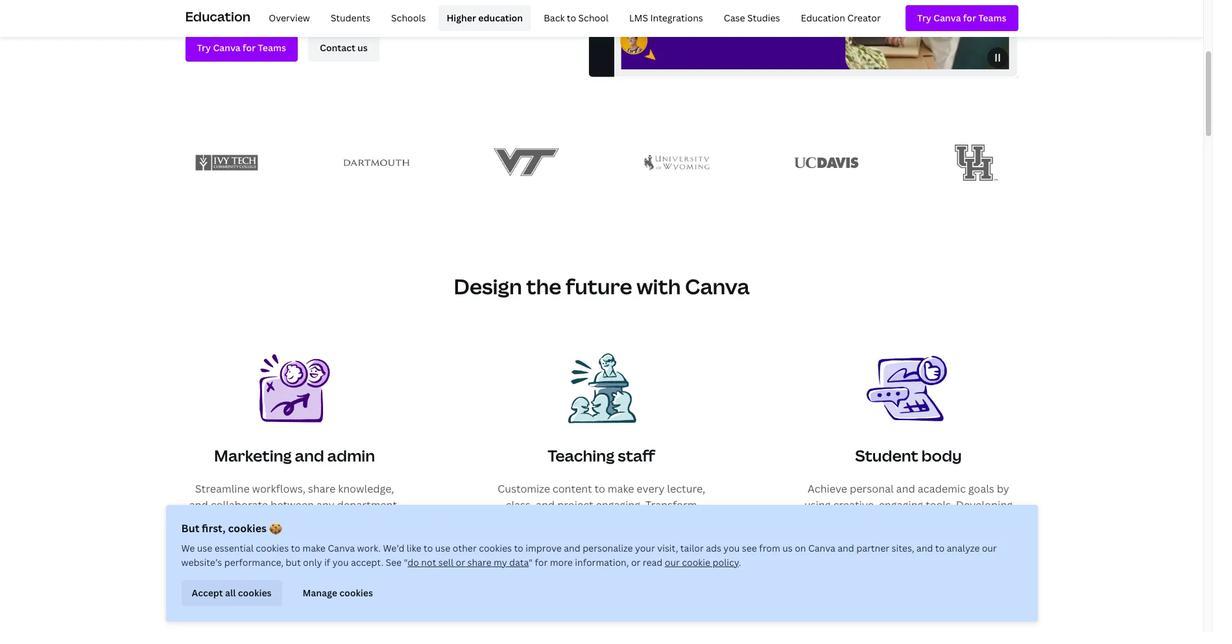 Task type: describe. For each thing, give the bounding box(es) containing it.
but
[[181, 522, 199, 536]]

see
[[742, 542, 757, 555]]

manage
[[303, 587, 337, 599]]

back to school link
[[536, 5, 616, 31]]

staff
[[618, 445, 655, 466]]

cookies up my
[[479, 542, 512, 555]]

essential
[[215, 542, 254, 555]]

content
[[553, 482, 592, 496]]

.
[[739, 557, 741, 569]]

back
[[544, 12, 565, 24]]

first,
[[202, 522, 226, 536]]

schools
[[391, 12, 426, 24]]

lms integrations
[[629, 12, 703, 24]]

cookies down accept.
[[339, 587, 373, 599]]

menu bar inside education element
[[256, 5, 889, 31]]

communication
[[931, 515, 1010, 529]]

higher education
[[447, 12, 523, 24]]

decks,
[[568, 515, 600, 529]]

we'd
[[383, 542, 404, 555]]

easier.
[[945, 532, 977, 546]]

data
[[509, 557, 529, 569]]

accept all cookies
[[192, 587, 271, 599]]

back to school
[[544, 12, 608, 24]]

ads
[[706, 542, 721, 555]]

critical
[[807, 515, 842, 529]]

students
[[331, 12, 370, 24]]

1 or from the left
[[456, 557, 465, 569]]

work.
[[357, 542, 381, 555]]

lms
[[629, 12, 648, 24]]

personalize
[[583, 542, 633, 555]]

to left easier. at the right bottom of the page
[[935, 542, 945, 555]]

case studies link
[[716, 5, 788, 31]]

student
[[855, 445, 918, 466]]

our inside we use essential cookies to make canva work. we'd like to use other cookies to improve and personalize your visit, tailor ads you see from us on canva and partner sites, and to analyze our website's performance, but only if you accept. see "
[[982, 542, 997, 555]]

uc davis image
[[794, 151, 859, 175]]

manage cookies
[[303, 587, 373, 599]]

docs
[[520, 515, 544, 529]]

marketing
[[214, 445, 292, 466]]

do not sell or share my data " for more information, or read our cookie policy .
[[408, 557, 741, 569]]

my
[[494, 557, 507, 569]]

not
[[421, 557, 436, 569]]

performance,
[[224, 557, 283, 569]]

give
[[299, 515, 319, 529]]

manage cookies button
[[292, 581, 383, 607]]

and up the 'been'
[[910, 515, 929, 529]]

over
[[661, 515, 683, 529]]

body
[[921, 445, 962, 466]]

teaching staff
[[548, 445, 655, 466]]

to inside customize content to make every lecture, class, and project engaging. transform docs into decks, brainstorm over whiteboards, and tell stories with data.
[[594, 482, 605, 496]]

creator
[[847, 12, 881, 24]]

case studies
[[724, 12, 780, 24]]

virginia tech image
[[494, 133, 559, 192]]

accept.
[[351, 557, 383, 569]]

engaging.
[[596, 498, 643, 513]]

whiteboards,
[[504, 532, 569, 546]]

lms integrations link
[[621, 5, 711, 31]]

education element
[[185, 0, 1018, 36]]

cookie
[[682, 557, 710, 569]]

sites,
[[892, 542, 914, 555]]

brainstorm
[[602, 515, 658, 529]]

website's
[[181, 557, 222, 569]]

and down department.
[[373, 515, 392, 529]]

and left admin
[[295, 445, 324, 466]]

between
[[270, 498, 314, 513]]

university of wyoming image
[[644, 149, 709, 176]]

students icon image
[[867, 347, 950, 430]]

make inside we use essential cookies to make canva work. we'd like to use other cookies to improve and personalize your visit, tailor ads you see from us on canva and partner sites, and to analyze our website's performance, but only if you accept. see "
[[302, 542, 326, 555]]

education for education
[[185, 8, 251, 25]]

and right sites,
[[916, 542, 933, 555]]

partner
[[856, 542, 889, 555]]

0 vertical spatial with
[[636, 272, 681, 300]]

cookies right all
[[238, 587, 271, 599]]

design the future with canva
[[454, 272, 750, 300]]

university of houston image
[[955, 135, 998, 190]]

review,
[[261, 515, 296, 529]]

customize content to make every lecture, class, and project engaging. transform docs into decks, brainstorm over whiteboards, and tell stories with data.
[[498, 482, 705, 546]]

into
[[546, 515, 566, 529]]

data.
[[673, 532, 698, 546]]

skills
[[840, 532, 864, 546]]

tailor
[[680, 542, 704, 555]]

achieve
[[808, 482, 847, 496]]

design,
[[197, 515, 234, 529]]

feedback,
[[322, 515, 371, 529]]

information,
[[575, 557, 629, 569]]

more
[[550, 557, 573, 569]]

design
[[454, 272, 522, 300]]

" inside we use essential cookies to make canva work. we'd like to use other cookies to improve and personalize your visit, tailor ads you see from us on canva and partner sites, and to analyze our website's performance, but only if you accept. see "
[[404, 557, 408, 569]]

customize
[[498, 482, 550, 496]]

and up into in the left bottom of the page
[[536, 498, 555, 513]]

personal
[[850, 482, 894, 496]]

streamline
[[195, 482, 250, 496]]

never
[[887, 532, 915, 546]]

future
[[566, 272, 632, 300]]



Task type: vqa. For each thing, say whether or not it's contained in the screenshot.
QR
no



Task type: locate. For each thing, give the bounding box(es) containing it.
workflows,
[[252, 482, 305, 496]]

0 horizontal spatial you
[[332, 557, 349, 569]]

admin
[[327, 445, 375, 466]]

0 vertical spatial our
[[982, 542, 997, 555]]

0 horizontal spatial canva
[[328, 542, 355, 555]]

this
[[773, 0, 787, 6], [773, 0, 787, 6]]

🍪
[[269, 522, 282, 536]]

our
[[982, 542, 997, 555], [665, 557, 680, 569]]

on inside we use essential cookies to make canva work. we'd like to use other cookies to improve and personalize your visit, tailor ads you see from us on canva and partner sites, and to analyze our website's performance, but only if you accept. see "
[[795, 542, 806, 555]]

see
[[386, 557, 402, 569]]

you up policy
[[723, 542, 740, 555]]

and left partner
[[838, 542, 854, 555]]

with inside customize content to make every lecture, class, and project engaging. transform docs into decks, brainstorm over whiteboards, and tell stories with data.
[[649, 532, 670, 546]]

1 horizontal spatial "
[[529, 557, 533, 569]]

overview
[[269, 12, 310, 24]]

using
[[804, 498, 831, 513]]

the
[[526, 272, 561, 300]]

make up only
[[302, 542, 326, 555]]

and up the design,
[[189, 498, 208, 513]]

overview link
[[261, 5, 318, 31]]

cookies down "🍪"
[[256, 542, 289, 555]]

make up engaging.
[[608, 482, 634, 496]]

department.
[[337, 498, 400, 513]]

cookies up essential
[[228, 522, 267, 536]]

our cookie policy link
[[665, 557, 739, 569]]

dartmouth image
[[344, 153, 409, 173]]

other
[[453, 542, 477, 555]]

edit,
[[236, 515, 259, 529]]

out
[[671, 0, 683, 6], [671, 0, 683, 6]]

1 vertical spatial our
[[665, 557, 680, 569]]

offer
[[753, 0, 771, 6], [753, 0, 771, 6]]

but first, cookies 🍪
[[181, 522, 282, 536]]

more.
[[280, 532, 309, 546]]

use up sell
[[435, 542, 450, 555]]

with down over
[[649, 532, 670, 546]]

1 horizontal spatial canva
[[685, 272, 750, 300]]

menu bar containing overview
[[256, 5, 889, 31]]

semester
[[672, 10, 707, 20], [672, 10, 707, 20]]

teaching
[[548, 445, 614, 466]]

and down decks,
[[572, 532, 591, 546]]

to right back
[[567, 12, 576, 24]]

accept
[[192, 587, 223, 599]]

to
[[567, 12, 576, 24], [594, 482, 605, 496], [291, 542, 300, 555], [424, 542, 433, 555], [514, 542, 523, 555], [935, 542, 945, 555]]

share inside the streamline workflows, share knowledge, and collaborate between any department. design, edit, review, give feedback, and more.
[[308, 482, 336, 496]]

improve
[[526, 542, 562, 555]]

read
[[643, 557, 662, 569]]

2 horizontal spatial canva
[[808, 542, 835, 555]]

1 vertical spatial with
[[649, 532, 670, 546]]

creative,
[[833, 498, 876, 513]]

0 vertical spatial you
[[723, 542, 740, 555]]

your
[[635, 542, 655, 555]]

to right like
[[424, 542, 433, 555]]

make
[[608, 482, 634, 496], [302, 542, 326, 555]]

education
[[185, 8, 251, 25], [801, 12, 845, 24]]

1 horizontal spatial share
[[467, 557, 491, 569]]

to inside education element
[[567, 12, 576, 24]]

1 horizontal spatial education
[[801, 12, 845, 24]]

1 horizontal spatial you
[[723, 542, 740, 555]]

share
[[308, 482, 336, 496], [467, 557, 491, 569]]

all
[[225, 587, 236, 599]]

goals
[[968, 482, 994, 496]]

we
[[181, 542, 195, 555]]

stories
[[612, 532, 646, 546]]

you right if at the left bottom of page
[[332, 557, 349, 569]]

us
[[782, 542, 793, 555]]

like
[[407, 542, 421, 555]]

cookies
[[228, 522, 267, 536], [256, 542, 289, 555], [479, 542, 512, 555], [238, 587, 271, 599], [339, 587, 373, 599]]

2 or from the left
[[631, 557, 641, 569]]

use up website's
[[197, 542, 212, 555]]

developing
[[956, 498, 1013, 513]]

" left for
[[529, 557, 533, 569]]

has
[[867, 532, 884, 546]]

1 vertical spatial you
[[332, 557, 349, 569]]

1 horizontal spatial make
[[608, 482, 634, 496]]

0 horizontal spatial our
[[665, 557, 680, 569]]

and
[[295, 445, 324, 466], [896, 482, 915, 496], [189, 498, 208, 513], [536, 498, 555, 513], [373, 515, 392, 529], [910, 515, 929, 529], [572, 532, 591, 546], [564, 542, 580, 555], [838, 542, 854, 555], [916, 542, 933, 555]]

collaborate
[[211, 498, 268, 513]]

design,
[[844, 515, 880, 529]]

1 vertical spatial share
[[467, 557, 491, 569]]

if
[[324, 557, 330, 569]]

our down visit,
[[665, 557, 680, 569]]

2 " from the left
[[529, 557, 533, 569]]

tools.
[[926, 498, 953, 513]]

0 horizontal spatial share
[[308, 482, 336, 496]]

higher education link
[[439, 5, 531, 31]]

1 use from the left
[[197, 542, 212, 555]]

education for education creator
[[801, 12, 845, 24]]

0 horizontal spatial education
[[185, 8, 251, 25]]

data,
[[882, 515, 908, 529]]

sell
[[438, 557, 453, 569]]

students link
[[323, 5, 378, 31]]

do
[[408, 557, 419, 569]]

or left "read" on the right of the page
[[631, 557, 641, 569]]

check
[[644, 0, 669, 6], [644, 0, 669, 6]]

0 horizontal spatial make
[[302, 542, 326, 555]]

menu bar
[[256, 5, 889, 31]]

0 horizontal spatial use
[[197, 542, 212, 555]]

or right sell
[[456, 557, 465, 569]]

or
[[456, 557, 465, 569], [631, 557, 641, 569]]

you
[[723, 542, 740, 555], [332, 557, 349, 569]]

been
[[918, 532, 943, 546]]

0 horizontal spatial or
[[456, 557, 465, 569]]

with
[[636, 272, 681, 300], [649, 532, 670, 546]]

and up engaging
[[896, 482, 915, 496]]

1 horizontal spatial or
[[631, 557, 641, 569]]

we use essential cookies to make canva work. we'd like to use other cookies to improve and personalize your visit, tailor ads you see from us on canva and partner sites, and to analyze our website's performance, but only if you accept. see "
[[181, 542, 997, 569]]

1 " from the left
[[404, 557, 408, 569]]

check out what we have on offer this school semester
[[644, 0, 787, 20], [644, 0, 787, 20]]

to up but on the left bottom of the page
[[291, 542, 300, 555]]

with right future
[[636, 272, 681, 300]]

1 horizontal spatial use
[[435, 542, 450, 555]]

0 vertical spatial share
[[308, 482, 336, 496]]

and up "do not sell or share my data " for more information, or read our cookie policy ."
[[564, 542, 580, 555]]

from
[[759, 542, 780, 555]]

studies
[[747, 12, 780, 24]]

lecture,
[[667, 482, 705, 496]]

streamline workflows, share knowledge, and collaborate between any department. design, edit, review, give feedback, and more.
[[189, 482, 400, 546]]

policy
[[713, 557, 739, 569]]

do not sell or share my data link
[[408, 557, 529, 569]]

engaging
[[879, 498, 923, 513]]

project
[[557, 498, 593, 513]]

class,
[[506, 498, 533, 513]]

marketing admin logo image
[[253, 347, 336, 430]]

1 vertical spatial make
[[302, 542, 326, 555]]

teaching staff logo image
[[560, 347, 643, 430]]

share down other
[[467, 557, 491, 569]]

marketing and admin
[[214, 445, 375, 466]]

ivy tech image
[[194, 149, 259, 176]]

every
[[637, 482, 665, 496]]

share up any
[[308, 482, 336, 496]]

0 vertical spatial make
[[608, 482, 634, 496]]

school
[[644, 10, 669, 20], [644, 10, 669, 20]]

1 horizontal spatial our
[[982, 542, 997, 555]]

any
[[316, 498, 334, 513]]

" right the see
[[404, 557, 408, 569]]

to up data
[[514, 542, 523, 555]]

make inside customize content to make every lecture, class, and project engaging. transform docs into decks, brainstorm over whiteboards, and tell stories with data.
[[608, 482, 634, 496]]

to up engaging.
[[594, 482, 605, 496]]

2 use from the left
[[435, 542, 450, 555]]

0 horizontal spatial "
[[404, 557, 408, 569]]

our right analyze
[[982, 542, 997, 555]]



